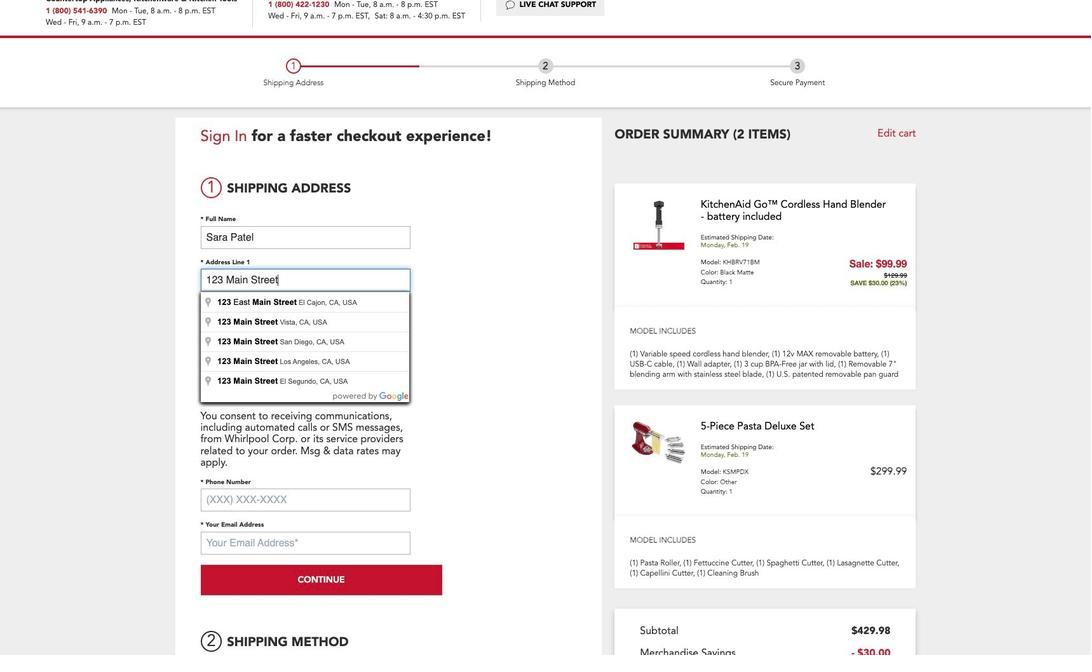 Task type: vqa. For each thing, say whether or not it's contained in the screenshot.
Your Email Address "email field"
yes



Task type: describe. For each thing, give the bounding box(es) containing it.
kitchenaid go™ cordless hand blender - battery included image
[[634, 199, 685, 250]]

City text field
[[201, 377, 328, 400]]

Zip Code text field
[[201, 334, 302, 357]]

Address Line 1 text field
[[201, 269, 410, 292]]

Full Name text field
[[201, 226, 410, 249]]



Task type: locate. For each thing, give the bounding box(es) containing it.
Your Email Address email field
[[201, 532, 410, 555]]

caret down image
[[389, 384, 399, 394]]

marker image
[[203, 297, 213, 310], [203, 297, 213, 310], [203, 297, 213, 310], [203, 297, 213, 310], [203, 297, 213, 310], [203, 297, 213, 310], [203, 317, 213, 329], [203, 317, 213, 329], [203, 317, 213, 329], [203, 317, 213, 329], [203, 336, 213, 349], [203, 336, 213, 349], [203, 336, 213, 349], [203, 336, 213, 349], [203, 336, 213, 349], [203, 336, 213, 349], [203, 356, 213, 369], [203, 356, 213, 369], [203, 356, 213, 369], [203, 356, 213, 369], [203, 356, 213, 369], [203, 356, 213, 369], [203, 356, 213, 369], [203, 356, 213, 369], [203, 376, 213, 388], [203, 376, 213, 388], [203, 376, 213, 388], [203, 376, 213, 388], [203, 376, 213, 388]]

5-piece pasta deluxe set image
[[630, 421, 688, 464]]

marker image
[[203, 297, 213, 310], [203, 297, 213, 310], [203, 317, 213, 329], [203, 317, 213, 329], [203, 317, 213, 329], [203, 317, 213, 329], [203, 336, 213, 349], [203, 336, 213, 349], [203, 376, 213, 388], [203, 376, 213, 388], [203, 376, 213, 388]]

Phone Number text field
[[201, 489, 410, 512]]



